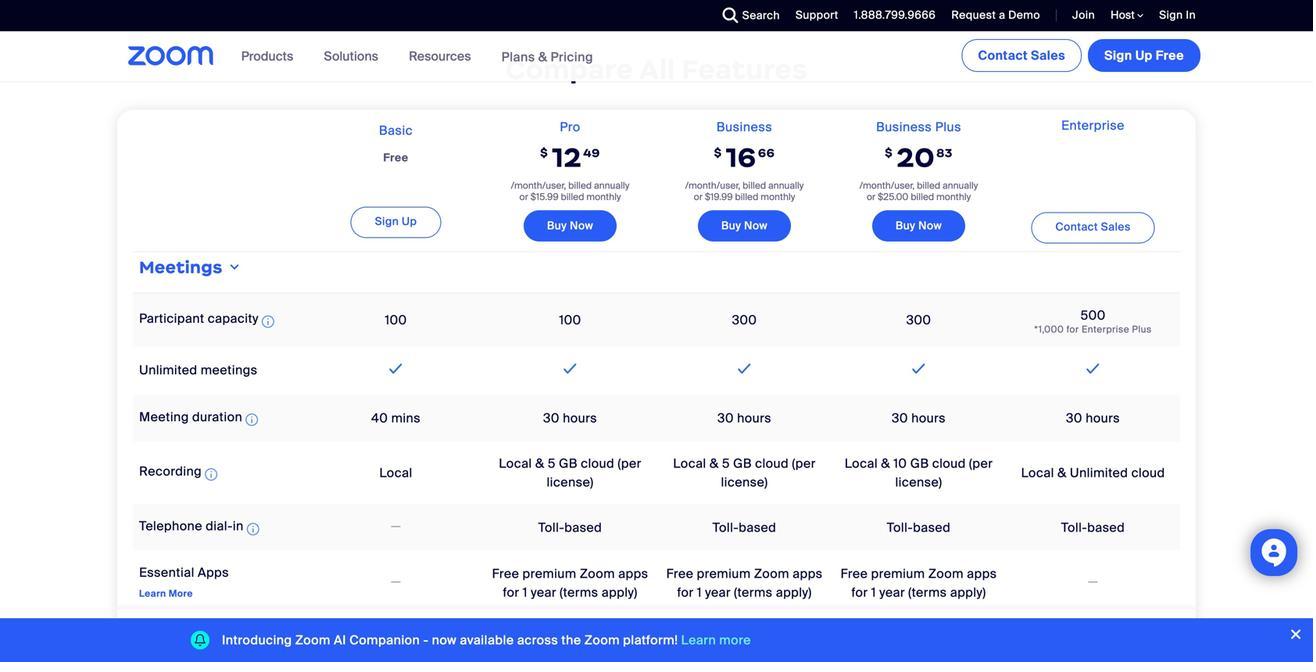 Task type: vqa. For each thing, say whether or not it's contained in the screenshot.


Task type: describe. For each thing, give the bounding box(es) containing it.
1 (terms from the left
[[560, 585, 599, 601]]

1 5 from the left
[[548, 456, 556, 472]]

1 30 from the left
[[544, 410, 560, 427]]

0 horizontal spatial not included image
[[389, 517, 404, 536]]

learn more link
[[139, 588, 193, 600]]

1 vertical spatial unlimited
[[1071, 465, 1129, 481]]

2 apps from the left
[[793, 566, 823, 582]]

essential
[[139, 565, 195, 581]]

participant capacity image
[[262, 312, 274, 331]]

meetings
[[139, 257, 223, 278]]

demo
[[1009, 8, 1041, 22]]

$ 12 49
[[541, 140, 601, 174]]

chart
[[686, 624, 716, 638]]

host button
[[1111, 8, 1144, 23]]

billed down $ 20 83 on the right top of page
[[918, 179, 941, 191]]

telephone dial-in image
[[247, 520, 259, 539]]

across
[[518, 632, 558, 649]]

sign up
[[375, 214, 417, 229]]

0 vertical spatial enterprise
[[1062, 117, 1125, 134]]

enterprise inside 500 *1,000 for enterprise plus
[[1082, 323, 1130, 335]]

billed right $25.00
[[911, 191, 935, 203]]

compare all features
[[506, 52, 808, 86]]

sign up link
[[351, 207, 441, 238]]

1 100 from the left
[[385, 312, 407, 328]]

2 toll-based from the left
[[713, 520, 777, 536]]

features
[[682, 52, 808, 86]]

or for 12
[[520, 191, 529, 203]]

for inside 500 *1,000 for enterprise plus
[[1067, 323, 1080, 335]]

not included image
[[389, 573, 404, 592]]

4 toll- from the left
[[1062, 520, 1088, 536]]

meetings cell
[[133, 249, 1181, 286]]

/month/user, for 20
[[860, 179, 915, 191]]

request a demo
[[952, 8, 1041, 22]]

3 30 from the left
[[892, 410, 909, 427]]

buy now for 16
[[722, 219, 768, 233]]

3 included image from the left
[[1083, 359, 1104, 378]]

meeting duration image
[[246, 411, 258, 429]]

2 30 hours from the left
[[718, 410, 772, 427]]

companion
[[350, 632, 420, 649]]

2 license) from the left
[[721, 474, 768, 491]]

annually for 20
[[943, 179, 979, 191]]

buy now link for 12
[[524, 210, 617, 242]]

sign for sign up free
[[1105, 47, 1133, 64]]

join link left 'host'
[[1061, 0, 1100, 31]]

1 horizontal spatial not included image
[[1086, 573, 1101, 592]]

$ 16 66
[[714, 140, 775, 174]]

1 based from the left
[[565, 520, 602, 536]]

close comparison chart
[[584, 624, 719, 638]]

$15.99
[[531, 191, 559, 203]]

sales inside meetings navigation
[[1032, 47, 1066, 64]]

join
[[1073, 8, 1096, 22]]

meeting duration application
[[139, 409, 261, 429]]

meeting
[[139, 409, 189, 425]]

2 included image from the left
[[909, 359, 930, 378]]

1.888.799.9666
[[855, 8, 936, 22]]

3 apps from the left
[[968, 566, 998, 582]]

4 hours from the left
[[1086, 410, 1121, 427]]

billed right $15.99
[[561, 191, 585, 203]]

capacity
[[208, 310, 259, 327]]

500 *1,000 for enterprise plus
[[1035, 307, 1152, 335]]

up for sign up free
[[1136, 47, 1153, 64]]

now for 12
[[570, 219, 594, 233]]

host
[[1111, 8, 1138, 22]]

1 (per from the left
[[618, 456, 642, 472]]

1 30 hours from the left
[[544, 410, 597, 427]]

/month/user, billed annually or $25.00 billed monthly
[[860, 179, 979, 203]]

10
[[894, 456, 908, 472]]

1 local & 5 gb cloud (per license) from the left
[[499, 456, 642, 491]]

$ for 16
[[714, 145, 722, 160]]

now
[[432, 632, 457, 649]]

3 free premium zoom apps for 1 year (terms apply) from the left
[[841, 566, 998, 601]]

3 toll-based from the left
[[887, 520, 951, 536]]

contact sales inside meetings navigation
[[979, 47, 1066, 64]]

available
[[460, 632, 514, 649]]

unlimited meetings
[[139, 362, 258, 379]]

2 30 from the left
[[718, 410, 734, 427]]

telephone dial-in application
[[139, 518, 263, 539]]

products
[[241, 48, 294, 65]]

0 vertical spatial plus
[[936, 119, 962, 135]]

close
[[584, 624, 615, 638]]

3 apply) from the left
[[951, 585, 987, 601]]

monthly for 16
[[761, 191, 796, 203]]

1 1 from the left
[[523, 585, 528, 601]]

3 year from the left
[[880, 585, 906, 601]]

basic
[[379, 122, 413, 139]]

annually for 12
[[594, 179, 630, 191]]

500
[[1081, 307, 1106, 324]]

join link up meetings navigation
[[1073, 8, 1096, 22]]

contact inside meetings navigation
[[979, 47, 1028, 64]]

buy for 20
[[896, 219, 916, 233]]

4 30 from the left
[[1067, 410, 1083, 427]]

comparison
[[618, 624, 683, 638]]

all
[[639, 52, 676, 86]]

/month/user, billed annually or $19.99 billed monthly
[[686, 179, 804, 203]]

1 300 from the left
[[732, 312, 757, 328]]

compare
[[506, 52, 634, 86]]

2 gb from the left
[[734, 456, 752, 472]]

dial-
[[206, 518, 233, 535]]

license) inside local & 10 gb cloud (per license)
[[896, 474, 943, 491]]

search button
[[711, 0, 784, 31]]

business for business plus
[[877, 119, 932, 135]]

solutions
[[324, 48, 379, 65]]

plans & pricing
[[502, 49, 594, 65]]

billed down $ 12 49 at the left of the page
[[569, 179, 592, 191]]

1 vertical spatial sales
[[1102, 220, 1131, 234]]

2 (per from the left
[[793, 456, 816, 472]]

resources
[[409, 48, 471, 65]]

introducing zoom ai companion - now available across the zoom platform! learn more
[[222, 632, 751, 649]]

local & 10 gb cloud (per license)
[[845, 456, 993, 491]]

duration
[[192, 409, 243, 425]]

participant capacity application
[[139, 310, 278, 331]]

request
[[952, 8, 997, 22]]

introducing
[[222, 632, 292, 649]]

learn more link
[[682, 632, 751, 649]]

products button
[[241, 31, 301, 81]]

& inside local & 10 gb cloud (per license)
[[882, 456, 891, 472]]

1 apps from the left
[[619, 566, 649, 582]]

*1,000
[[1035, 323, 1065, 335]]

$19.99
[[705, 191, 733, 203]]

sign in
[[1160, 8, 1197, 22]]

zoom logo image
[[128, 46, 214, 66]]

$25.00
[[878, 191, 909, 203]]

local & unlimited cloud
[[1022, 465, 1166, 481]]

1 year from the left
[[531, 585, 557, 601]]

product information navigation
[[230, 31, 605, 83]]

recording application
[[139, 463, 221, 484]]

buy now for 12
[[547, 219, 594, 233]]

billed down '$ 16 66'
[[743, 179, 767, 191]]

buy for 16
[[722, 219, 742, 233]]

in
[[1187, 8, 1197, 22]]

resources button
[[409, 31, 478, 81]]

buy now link for 16
[[698, 210, 792, 242]]

sign up free button
[[1089, 39, 1201, 72]]

free inside "sign up free" button
[[1156, 47, 1185, 64]]

1 premium from the left
[[523, 566, 577, 582]]

$ 20 83
[[885, 140, 953, 174]]

66
[[758, 145, 775, 160]]

telephone
[[139, 518, 203, 535]]

the
[[562, 632, 582, 649]]

2 5 from the left
[[722, 456, 730, 472]]

1 toll- from the left
[[539, 520, 565, 536]]



Task type: locate. For each thing, give the bounding box(es) containing it.
0 horizontal spatial up
[[402, 214, 417, 229]]

apps
[[619, 566, 649, 582], [793, 566, 823, 582], [968, 566, 998, 582]]

or left $15.99
[[520, 191, 529, 203]]

gb inside local & 10 gb cloud (per license)
[[911, 456, 930, 472]]

1 /month/user, from the left
[[511, 179, 566, 191]]

2 now from the left
[[745, 219, 768, 233]]

enterprise right *1,000
[[1082, 323, 1130, 335]]

3 $ from the left
[[885, 145, 893, 160]]

plus
[[936, 119, 962, 135], [1133, 323, 1152, 335]]

$ inside '$ 16 66'
[[714, 145, 722, 160]]

plus up '83'
[[936, 119, 962, 135]]

2 horizontal spatial license)
[[896, 474, 943, 491]]

16
[[726, 140, 757, 174]]

annually inside /month/user, billed annually or $15.99 billed monthly
[[594, 179, 630, 191]]

2 horizontal spatial monthly
[[937, 191, 971, 203]]

/month/user, billed annually or $15.99 billed monthly
[[511, 179, 630, 203]]

year
[[531, 585, 557, 601], [706, 585, 731, 601], [880, 585, 906, 601]]

2 apply) from the left
[[776, 585, 812, 601]]

1 vertical spatial up
[[402, 214, 417, 229]]

1 vertical spatial plus
[[1133, 323, 1152, 335]]

/month/user, down 12
[[511, 179, 566, 191]]

2 $ from the left
[[714, 145, 722, 160]]

business up 20
[[877, 119, 932, 135]]

billed right $19.99
[[735, 191, 759, 203]]

1 horizontal spatial buy now link
[[698, 210, 792, 242]]

/month/user, inside /month/user, billed annually or $15.99 billed monthly
[[511, 179, 566, 191]]

0 vertical spatial contact
[[979, 47, 1028, 64]]

0 horizontal spatial 1
[[523, 585, 528, 601]]

pricing
[[551, 49, 594, 65]]

20
[[897, 140, 935, 174]]

30 hours
[[544, 410, 597, 427], [718, 410, 772, 427], [892, 410, 946, 427], [1067, 410, 1121, 427]]

participant
[[139, 310, 205, 327]]

4 30 hours from the left
[[1067, 410, 1121, 427]]

2 100 from the left
[[559, 312, 582, 328]]

1 horizontal spatial apply)
[[776, 585, 812, 601]]

0 horizontal spatial plus
[[936, 119, 962, 135]]

1 horizontal spatial 100
[[559, 312, 582, 328]]

0 horizontal spatial 100
[[385, 312, 407, 328]]

1 free premium zoom apps for 1 year (terms apply) from the left
[[492, 566, 649, 601]]

buy now link down /month/user, billed annually or $19.99 billed monthly at the top of page
[[698, 210, 792, 242]]

0 horizontal spatial local & 5 gb cloud (per license)
[[499, 456, 642, 491]]

2 buy now link from the left
[[698, 210, 792, 242]]

or inside /month/user, billed annually or $25.00 billed monthly
[[867, 191, 876, 203]]

0 vertical spatial sales
[[1032, 47, 1066, 64]]

1 horizontal spatial learn
[[682, 632, 716, 649]]

$
[[541, 145, 548, 160], [714, 145, 722, 160], [885, 145, 893, 160]]

buy now
[[547, 219, 594, 233], [722, 219, 768, 233], [896, 219, 943, 233]]

1 horizontal spatial plus
[[1133, 323, 1152, 335]]

annually down 66
[[769, 179, 804, 191]]

essential apps learn more
[[139, 565, 229, 600]]

monthly inside /month/user, billed annually or $15.99 billed monthly
[[587, 191, 621, 203]]

1 business from the left
[[717, 119, 773, 135]]

3 toll- from the left
[[887, 520, 914, 536]]

support link
[[784, 0, 843, 31], [796, 8, 839, 22]]

40
[[371, 410, 388, 427]]

1 annually from the left
[[594, 179, 630, 191]]

plans
[[502, 49, 535, 65]]

local inside local & 10 gb cloud (per license)
[[845, 456, 878, 472]]

or inside /month/user, billed annually or $15.99 billed monthly
[[520, 191, 529, 203]]

0 horizontal spatial learn
[[139, 588, 166, 600]]

2 included image from the left
[[560, 359, 581, 378]]

1 horizontal spatial contact
[[1056, 220, 1099, 234]]

3 /month/user, from the left
[[860, 179, 915, 191]]

1 hours from the left
[[563, 410, 597, 427]]

1 now from the left
[[570, 219, 594, 233]]

3 buy from the left
[[896, 219, 916, 233]]

2 buy now from the left
[[722, 219, 768, 233]]

1 monthly from the left
[[587, 191, 621, 203]]

a
[[1000, 8, 1006, 22]]

buy now link down /month/user, billed annually or $25.00 billed monthly
[[873, 210, 966, 242]]

for
[[1067, 323, 1080, 335], [503, 585, 520, 601], [678, 585, 694, 601], [852, 585, 868, 601]]

annually
[[594, 179, 630, 191], [769, 179, 804, 191], [943, 179, 979, 191]]

$ for 12
[[541, 145, 548, 160]]

1 horizontal spatial annually
[[769, 179, 804, 191]]

sign for sign in
[[1160, 8, 1184, 22]]

now down /month/user, billed annually or $15.99 billed monthly
[[570, 219, 594, 233]]

sign up free
[[1105, 47, 1185, 64]]

0 horizontal spatial 300
[[732, 312, 757, 328]]

enterprise down meetings navigation
[[1062, 117, 1125, 134]]

0 horizontal spatial sales
[[1032, 47, 1066, 64]]

0 horizontal spatial license)
[[547, 474, 594, 491]]

gb
[[559, 456, 578, 472], [734, 456, 752, 472], [911, 456, 930, 472]]

$ left 12
[[541, 145, 548, 160]]

1 $ from the left
[[541, 145, 548, 160]]

monthly
[[587, 191, 621, 203], [761, 191, 796, 203], [937, 191, 971, 203]]

/month/user, inside /month/user, billed annually or $19.99 billed monthly
[[686, 179, 741, 191]]

2 horizontal spatial apply)
[[951, 585, 987, 601]]

1 buy now from the left
[[547, 219, 594, 233]]

3 buy now link from the left
[[873, 210, 966, 242]]

meeting duration
[[139, 409, 243, 425]]

contact
[[979, 47, 1028, 64], [1056, 220, 1099, 234]]

12
[[552, 140, 582, 174]]

enterprise
[[1062, 117, 1125, 134], [1082, 323, 1130, 335]]

learn inside essential apps learn more
[[139, 588, 166, 600]]

monthly down 66
[[761, 191, 796, 203]]

2 horizontal spatial included image
[[1083, 359, 1104, 378]]

2 horizontal spatial free premium zoom apps for 1 year (terms apply)
[[841, 566, 998, 601]]

2 horizontal spatial or
[[867, 191, 876, 203]]

buy down $25.00
[[896, 219, 916, 233]]

0 horizontal spatial gb
[[559, 456, 578, 472]]

1 horizontal spatial or
[[694, 191, 703, 203]]

local & 5 gb cloud (per license)
[[499, 456, 642, 491], [674, 456, 816, 491]]

or
[[520, 191, 529, 203], [694, 191, 703, 203], [867, 191, 876, 203]]

1 horizontal spatial gb
[[734, 456, 752, 472]]

1 buy from the left
[[547, 219, 567, 233]]

solutions button
[[324, 31, 386, 81]]

included image
[[735, 359, 755, 378], [909, 359, 930, 378], [1083, 359, 1104, 378]]

monthly down 49
[[587, 191, 621, 203]]

300
[[732, 312, 757, 328], [907, 312, 932, 328]]

1 horizontal spatial included image
[[909, 359, 930, 378]]

2 1 from the left
[[697, 585, 702, 601]]

0 horizontal spatial contact
[[979, 47, 1028, 64]]

now
[[570, 219, 594, 233], [745, 219, 768, 233], [919, 219, 943, 233]]

/month/user, for 16
[[686, 179, 741, 191]]

1 horizontal spatial $
[[714, 145, 722, 160]]

1 vertical spatial contact
[[1056, 220, 1099, 234]]

2 /month/user, from the left
[[686, 179, 741, 191]]

ai
[[334, 632, 346, 649]]

contact sales link
[[962, 39, 1082, 72], [1032, 212, 1156, 243]]

plus right 500
[[1133, 323, 1152, 335]]

annually down '83'
[[943, 179, 979, 191]]

1 horizontal spatial now
[[745, 219, 768, 233]]

1 vertical spatial not included image
[[1086, 573, 1101, 592]]

in
[[233, 518, 244, 535]]

0 vertical spatial learn
[[139, 588, 166, 600]]

1 toll-based from the left
[[539, 520, 602, 536]]

1 horizontal spatial sales
[[1102, 220, 1131, 234]]

participant capacity
[[139, 310, 259, 327]]

1 horizontal spatial buy now
[[722, 219, 768, 233]]

30
[[544, 410, 560, 427], [718, 410, 734, 427], [892, 410, 909, 427], [1067, 410, 1083, 427]]

1 vertical spatial enterprise
[[1082, 323, 1130, 335]]

or inside /month/user, billed annually or $19.99 billed monthly
[[694, 191, 703, 203]]

3 hours from the left
[[912, 410, 946, 427]]

support
[[796, 8, 839, 22]]

2 (terms from the left
[[735, 585, 773, 601]]

1 horizontal spatial buy
[[722, 219, 742, 233]]

/month/user, down 20
[[860, 179, 915, 191]]

annually for 16
[[769, 179, 804, 191]]

2 vertical spatial sign
[[375, 214, 399, 229]]

1 included image from the left
[[735, 359, 755, 378]]

2 horizontal spatial now
[[919, 219, 943, 233]]

1 horizontal spatial unlimited
[[1071, 465, 1129, 481]]

annually inside /month/user, billed annually or $19.99 billed monthly
[[769, 179, 804, 191]]

1 gb from the left
[[559, 456, 578, 472]]

monthly down '83'
[[937, 191, 971, 203]]

sales
[[1032, 47, 1066, 64], [1102, 220, 1131, 234]]

1 vertical spatial learn
[[682, 632, 716, 649]]

0 horizontal spatial premium
[[523, 566, 577, 582]]

4 based from the left
[[1088, 520, 1126, 536]]

0 horizontal spatial monthly
[[587, 191, 621, 203]]

(per inside local & 10 gb cloud (per license)
[[970, 456, 993, 472]]

2 local & 5 gb cloud (per license) from the left
[[674, 456, 816, 491]]

2 annually from the left
[[769, 179, 804, 191]]

business plus
[[877, 119, 962, 135]]

cloud inside local & 10 gb cloud (per license)
[[933, 456, 966, 472]]

free
[[1156, 47, 1185, 64], [383, 151, 409, 165], [492, 566, 520, 582], [667, 566, 694, 582], [841, 566, 868, 582]]

or for 16
[[694, 191, 703, 203]]

meetings
[[201, 362, 258, 379]]

3 license) from the left
[[896, 474, 943, 491]]

100
[[385, 312, 407, 328], [559, 312, 582, 328]]

now down /month/user, billed annually or $25.00 billed monthly
[[919, 219, 943, 233]]

0 horizontal spatial apps
[[619, 566, 649, 582]]

banner
[[109, 31, 1204, 83]]

search
[[743, 8, 780, 23]]

0 horizontal spatial 5
[[548, 456, 556, 472]]

2 horizontal spatial apps
[[968, 566, 998, 582]]

4 toll-based from the left
[[1062, 520, 1126, 536]]

2 premium from the left
[[697, 566, 751, 582]]

/month/user, inside /month/user, billed annually or $25.00 billed monthly
[[860, 179, 915, 191]]

or left $19.99
[[694, 191, 703, 203]]

business up '$ 16 66'
[[717, 119, 773, 135]]

0 horizontal spatial buy
[[547, 219, 567, 233]]

0 horizontal spatial business
[[717, 119, 773, 135]]

0 horizontal spatial buy now
[[547, 219, 594, 233]]

3 30 hours from the left
[[892, 410, 946, 427]]

1 horizontal spatial business
[[877, 119, 932, 135]]

sign inside button
[[1105, 47, 1133, 64]]

mins
[[391, 410, 421, 427]]

3 (terms from the left
[[909, 585, 947, 601]]

0 horizontal spatial /month/user,
[[511, 179, 566, 191]]

2 based from the left
[[739, 520, 777, 536]]

1 horizontal spatial year
[[706, 585, 731, 601]]

up inside button
[[1136, 47, 1153, 64]]

2 toll- from the left
[[713, 520, 739, 536]]

& inside product information navigation
[[539, 49, 548, 65]]

2 horizontal spatial sign
[[1160, 8, 1184, 22]]

2 or from the left
[[694, 191, 703, 203]]

-
[[423, 632, 429, 649]]

0 horizontal spatial sign
[[375, 214, 399, 229]]

more
[[720, 632, 751, 649]]

$ inside $ 12 49
[[541, 145, 548, 160]]

banner containing contact sales
[[109, 31, 1204, 83]]

pro
[[560, 119, 581, 135]]

2 free premium zoom apps for 1 year (terms apply) from the left
[[667, 566, 823, 601]]

$ left the 16
[[714, 145, 722, 160]]

1 horizontal spatial license)
[[721, 474, 768, 491]]

learn down essential
[[139, 588, 166, 600]]

/month/user, for 12
[[511, 179, 566, 191]]

business for business
[[717, 119, 773, 135]]

recording image
[[205, 465, 218, 484]]

annually inside /month/user, billed annually or $25.00 billed monthly
[[943, 179, 979, 191]]

now for 20
[[919, 219, 943, 233]]

3 premium from the left
[[872, 566, 926, 582]]

buy down $19.99
[[722, 219, 742, 233]]

0 vertical spatial contact sales
[[979, 47, 1066, 64]]

$ inside $ 20 83
[[885, 145, 893, 160]]

1 horizontal spatial 5
[[722, 456, 730, 472]]

3 monthly from the left
[[937, 191, 971, 203]]

buy now link for 20
[[873, 210, 966, 242]]

meetings navigation
[[959, 31, 1204, 75]]

2 300 from the left
[[907, 312, 932, 328]]

0 horizontal spatial apply)
[[602, 585, 638, 601]]

3 based from the left
[[914, 520, 951, 536]]

0 horizontal spatial now
[[570, 219, 594, 233]]

1 buy now link from the left
[[524, 210, 617, 242]]

apply)
[[602, 585, 638, 601], [776, 585, 812, 601], [951, 585, 987, 601]]

0 horizontal spatial year
[[531, 585, 557, 601]]

annually down 49
[[594, 179, 630, 191]]

1 horizontal spatial 1
[[697, 585, 702, 601]]

0 vertical spatial not included image
[[389, 517, 404, 536]]

application containing 12
[[133, 110, 1181, 662]]

1 horizontal spatial included image
[[560, 359, 581, 378]]

plans & pricing link
[[502, 49, 594, 65], [502, 49, 594, 65]]

apps
[[198, 565, 229, 581]]

cloud
[[581, 456, 615, 472], [756, 456, 789, 472], [933, 456, 966, 472], [1132, 465, 1166, 481]]

2 horizontal spatial (per
[[970, 456, 993, 472]]

buy down $15.99
[[547, 219, 567, 233]]

sign for sign up
[[375, 214, 399, 229]]

or for 20
[[867, 191, 876, 203]]

2 horizontal spatial premium
[[872, 566, 926, 582]]

1 horizontal spatial (per
[[793, 456, 816, 472]]

2 horizontal spatial $
[[885, 145, 893, 160]]

not included image
[[389, 517, 404, 536], [1086, 573, 1101, 592]]

3 1 from the left
[[872, 585, 877, 601]]

2 horizontal spatial 1
[[872, 585, 877, 601]]

1 vertical spatial contact sales
[[1056, 220, 1131, 234]]

1.888.799.9666 button
[[843, 0, 940, 31], [855, 8, 936, 22]]

now for 16
[[745, 219, 768, 233]]

2 year from the left
[[706, 585, 731, 601]]

1 included image from the left
[[386, 359, 406, 378]]

/month/user, down the 16
[[686, 179, 741, 191]]

buy now link down /month/user, billed annually or $15.99 billed monthly
[[524, 210, 617, 242]]

learn left more
[[682, 632, 716, 649]]

3 annually from the left
[[943, 179, 979, 191]]

included image
[[386, 359, 406, 378], [560, 359, 581, 378]]

buy now for 20
[[896, 219, 943, 233]]

buy now down /month/user, billed annually or $19.99 billed monthly at the top of page
[[722, 219, 768, 233]]

0 horizontal spatial unlimited
[[139, 362, 197, 379]]

$ for 20
[[885, 145, 893, 160]]

plus inside 500 *1,000 for enterprise plus
[[1133, 323, 1152, 335]]

2 buy from the left
[[722, 219, 742, 233]]

1 vertical spatial sign
[[1105, 47, 1133, 64]]

2 horizontal spatial gb
[[911, 456, 930, 472]]

or left $25.00
[[867, 191, 876, 203]]

2 business from the left
[[877, 119, 932, 135]]

contact sales link inside meetings navigation
[[962, 39, 1082, 72]]

/month/user,
[[511, 179, 566, 191], [686, 179, 741, 191], [860, 179, 915, 191]]

2 hours from the left
[[738, 410, 772, 427]]

right image
[[227, 261, 242, 274]]

3 gb from the left
[[911, 456, 930, 472]]

0 horizontal spatial $
[[541, 145, 548, 160]]

application
[[133, 110, 1181, 662]]

hours
[[563, 410, 597, 427], [738, 410, 772, 427], [912, 410, 946, 427], [1086, 410, 1121, 427]]

3 now from the left
[[919, 219, 943, 233]]

monthly inside /month/user, billed annually or $25.00 billed monthly
[[937, 191, 971, 203]]

up for sign up
[[402, 214, 417, 229]]

1 horizontal spatial premium
[[697, 566, 751, 582]]

toll-based
[[539, 520, 602, 536], [713, 520, 777, 536], [887, 520, 951, 536], [1062, 520, 1126, 536]]

2 horizontal spatial buy now link
[[873, 210, 966, 242]]

2 horizontal spatial buy now
[[896, 219, 943, 233]]

1 apply) from the left
[[602, 585, 638, 601]]

now down /month/user, billed annually or $19.99 billed monthly at the top of page
[[745, 219, 768, 233]]

2 horizontal spatial year
[[880, 585, 906, 601]]

0 horizontal spatial annually
[[594, 179, 630, 191]]

2 horizontal spatial buy
[[896, 219, 916, 233]]

1 license) from the left
[[547, 474, 594, 491]]

0 vertical spatial sign
[[1160, 8, 1184, 22]]

request a demo link
[[940, 0, 1045, 31], [952, 8, 1041, 22]]

monthly for 12
[[587, 191, 621, 203]]

0 vertical spatial up
[[1136, 47, 1153, 64]]

1 horizontal spatial up
[[1136, 47, 1153, 64]]

3 buy now from the left
[[896, 219, 943, 233]]

1 horizontal spatial local & 5 gb cloud (per license)
[[674, 456, 816, 491]]

platform!
[[623, 632, 678, 649]]

49
[[584, 145, 601, 160]]

2 horizontal spatial /month/user,
[[860, 179, 915, 191]]

telephone dial-in
[[139, 518, 244, 535]]

0 vertical spatial contact sales link
[[962, 39, 1082, 72]]

$ left 20
[[885, 145, 893, 160]]

40 mins
[[371, 410, 421, 427]]

0 horizontal spatial free premium zoom apps for 1 year (terms apply)
[[492, 566, 649, 601]]

1 vertical spatial contact sales link
[[1032, 212, 1156, 243]]

buy for 12
[[547, 219, 567, 233]]

0 horizontal spatial included image
[[735, 359, 755, 378]]

1 horizontal spatial sign
[[1105, 47, 1133, 64]]

1 horizontal spatial free premium zoom apps for 1 year (terms apply)
[[667, 566, 823, 601]]

1 horizontal spatial apps
[[793, 566, 823, 582]]

buy now down /month/user, billed annually or $15.99 billed monthly
[[547, 219, 594, 233]]

more
[[169, 588, 193, 600]]

monthly for 20
[[937, 191, 971, 203]]

&
[[539, 49, 548, 65], [536, 456, 545, 472], [710, 456, 719, 472], [882, 456, 891, 472], [1058, 465, 1067, 481]]

3 or from the left
[[867, 191, 876, 203]]

up
[[1136, 47, 1153, 64], [402, 214, 417, 229]]

0 horizontal spatial (per
[[618, 456, 642, 472]]

based
[[565, 520, 602, 536], [739, 520, 777, 536], [914, 520, 951, 536], [1088, 520, 1126, 536]]

buy now down /month/user, billed annually or $25.00 billed monthly
[[896, 219, 943, 233]]

unlimited
[[139, 362, 197, 379], [1071, 465, 1129, 481]]

1 or from the left
[[520, 191, 529, 203]]

sign in link
[[1148, 0, 1204, 31], [1160, 8, 1197, 22]]

2 monthly from the left
[[761, 191, 796, 203]]

free premium zoom apps for 1 year (terms apply)
[[492, 566, 649, 601], [667, 566, 823, 601], [841, 566, 998, 601]]

monthly inside /month/user, billed annually or $19.99 billed monthly
[[761, 191, 796, 203]]

3 (per from the left
[[970, 456, 993, 472]]

recording
[[139, 463, 202, 480]]

1 horizontal spatial monthly
[[761, 191, 796, 203]]

sign
[[1160, 8, 1184, 22], [1105, 47, 1133, 64], [375, 214, 399, 229]]

83
[[937, 145, 953, 160]]



